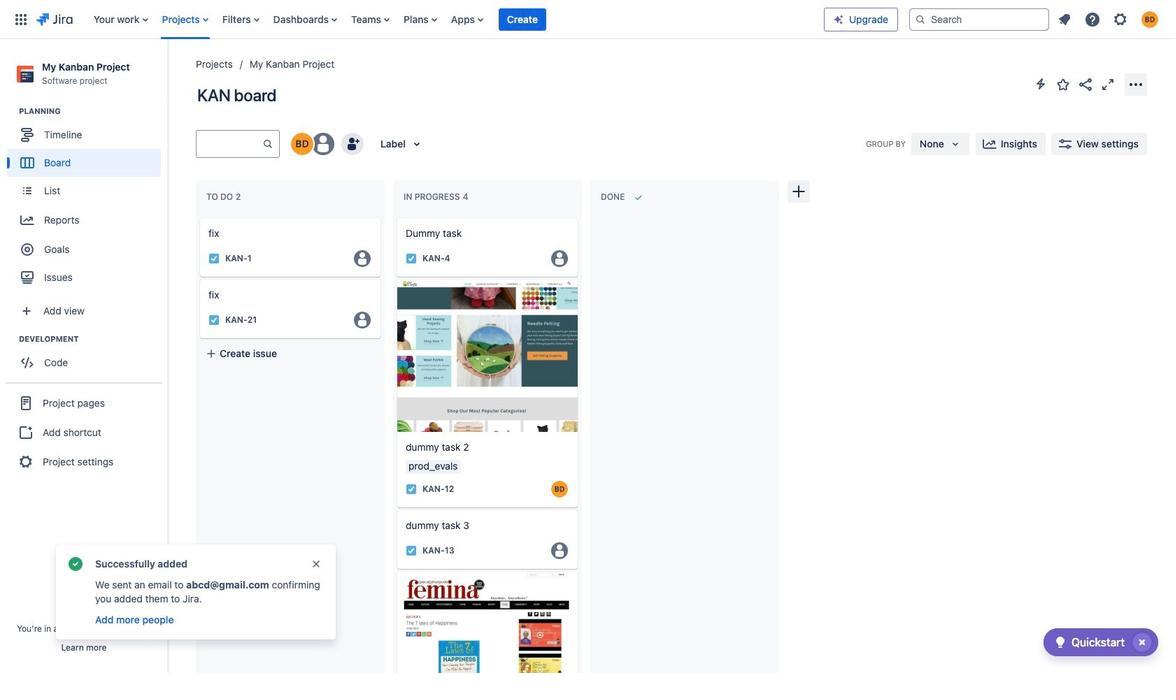 Task type: locate. For each thing, give the bounding box(es) containing it.
0 vertical spatial heading
[[19, 106, 167, 117]]

notifications image
[[1056, 11, 1073, 28]]

to do element
[[206, 192, 244, 202]]

list
[[87, 0, 824, 39], [1052, 7, 1167, 32]]

search image
[[915, 14, 926, 25]]

heading
[[19, 106, 167, 117], [19, 334, 167, 345]]

group for 'planning' icon on the top
[[7, 106, 167, 296]]

in progress element
[[404, 192, 471, 202]]

None search field
[[909, 8, 1049, 30]]

list item
[[499, 0, 546, 39]]

sidebar navigation image
[[152, 56, 183, 84]]

1 horizontal spatial list
[[1052, 7, 1167, 32]]

goal image
[[21, 244, 34, 256]]

create issue image
[[190, 208, 207, 225]]

primary element
[[8, 0, 824, 39]]

0 vertical spatial group
[[7, 106, 167, 296]]

help image
[[1084, 11, 1101, 28]]

banner
[[0, 0, 1175, 39]]

group
[[7, 106, 167, 296], [7, 334, 167, 381], [6, 383, 162, 482]]

1 vertical spatial group
[[7, 334, 167, 381]]

jira image
[[36, 11, 73, 28], [36, 11, 73, 28]]

group for development image
[[7, 334, 167, 381]]

automations menu button icon image
[[1032, 76, 1049, 92]]

2 heading from the top
[[19, 334, 167, 345]]

create issue image
[[388, 208, 404, 225]]

view settings image
[[1057, 136, 1074, 152]]

heading for development image "group"
[[19, 334, 167, 345]]

dismiss quickstart image
[[1131, 632, 1153, 654]]

1 vertical spatial heading
[[19, 334, 167, 345]]

settings image
[[1112, 11, 1129, 28]]

task image
[[406, 253, 417, 264], [208, 315, 220, 326], [406, 484, 417, 495], [406, 545, 417, 557]]

dismiss image
[[311, 559, 322, 570]]

Search this board text field
[[197, 132, 262, 157]]

appswitcher icon image
[[13, 11, 29, 28]]

1 heading from the top
[[19, 106, 167, 117]]



Task type: describe. For each thing, give the bounding box(es) containing it.
success image
[[67, 556, 84, 573]]

enter full screen image
[[1100, 76, 1116, 93]]

development image
[[2, 331, 19, 348]]

create column image
[[790, 183, 807, 200]]

Search field
[[909, 8, 1049, 30]]

heading for "group" for 'planning' icon on the top
[[19, 106, 167, 117]]

star kan board image
[[1055, 76, 1072, 93]]

sidebar element
[[0, 39, 168, 674]]

planning image
[[2, 103, 19, 120]]

more actions image
[[1128, 76, 1144, 93]]

your profile and settings image
[[1142, 11, 1158, 28]]

task image
[[208, 253, 220, 264]]

2 vertical spatial group
[[6, 383, 162, 482]]

add people image
[[344, 136, 361, 152]]

0 horizontal spatial list
[[87, 0, 824, 39]]



Task type: vqa. For each thing, say whether or not it's contained in the screenshot.
to do element
yes



